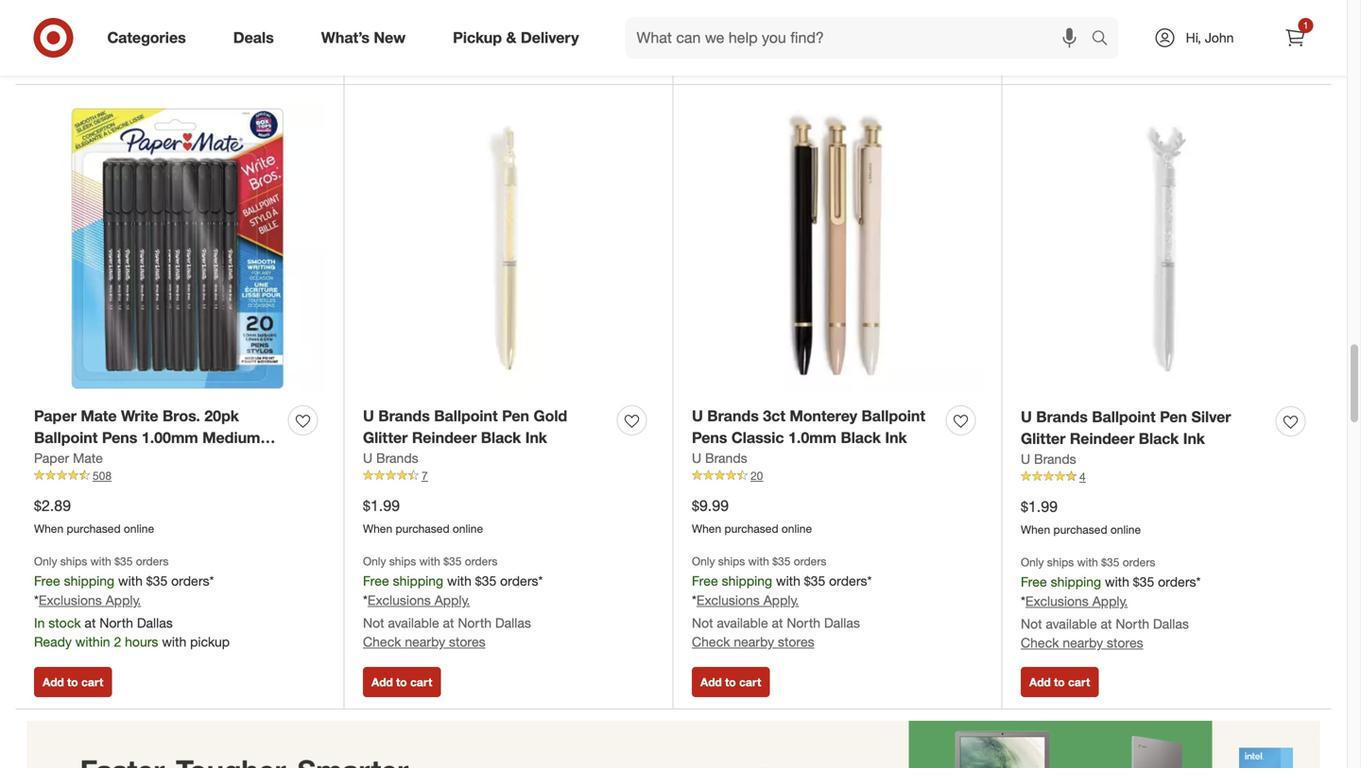 Task type: vqa. For each thing, say whether or not it's contained in the screenshot.
Ballpoint in "U Brands Ballpoint Pen Silver Glitter Reindeer Black Ink"
yes



Task type: locate. For each thing, give the bounding box(es) containing it.
$35
[[114, 555, 133, 569], [443, 555, 462, 569], [772, 555, 791, 569], [1101, 555, 1119, 570], [146, 573, 168, 589], [475, 573, 496, 589], [804, 573, 825, 589], [1133, 574, 1154, 590]]

cart for u brands ballpoint pen gold glitter reindeer black ink
[[410, 675, 432, 690]]

$1.99 when purchased online down 4
[[1021, 498, 1141, 537]]

u brands link for u brands 3ct monterey ballpoint pens classic 1.0mm black ink
[[692, 449, 747, 468]]

0 horizontal spatial reindeer
[[412, 429, 477, 447]]

free
[[34, 573, 60, 589], [363, 573, 389, 589], [692, 573, 718, 589], [1021, 574, 1047, 590]]

apply. for u brands ballpoint pen gold glitter reindeer black ink
[[434, 592, 470, 609]]

7 link
[[363, 468, 654, 484]]

what's new link
[[305, 17, 429, 59]]

20
[[750, 469, 763, 483]]

check nearby stores button for u brands ballpoint pen gold glitter reindeer black ink
[[363, 633, 485, 652]]

when for u brands ballpoint pen silver glitter reindeer black ink
[[1021, 523, 1050, 537]]

purchased down 7
[[396, 522, 450, 536]]

u brands down 'u brands ballpoint pen gold glitter reindeer black ink'
[[363, 450, 418, 466]]

2 horizontal spatial only ships with $35 orders free shipping with $35 orders* * exclusions apply. not available at north dallas check nearby stores
[[1021, 555, 1201, 651]]

check
[[692, 9, 730, 26], [1021, 10, 1059, 27], [43, 51, 75, 65], [363, 634, 401, 650], [692, 634, 730, 650], [1021, 635, 1059, 651]]

2 horizontal spatial available
[[1046, 616, 1097, 632]]

* for u brands ballpoint pen silver glitter reindeer black ink
[[1021, 593, 1025, 610]]

paper for paper mate
[[34, 450, 69, 466]]

u brands link down u brands ballpoint pen silver glitter reindeer black ink
[[1021, 450, 1076, 469]]

brands up 4
[[1036, 408, 1088, 426]]

0 horizontal spatial pen
[[502, 407, 529, 425]]

orders down the 4 link
[[1123, 555, 1155, 570]]

black up the 4 link
[[1139, 430, 1179, 448]]

mate left write
[[81, 407, 117, 425]]

u brands 3ct monterey ballpoint pens classic 1.0mm black ink
[[692, 407, 925, 447]]

orders
[[136, 555, 169, 569], [465, 555, 497, 569], [794, 555, 826, 569], [1123, 555, 1155, 570]]

check nearby stores
[[692, 9, 814, 26], [1021, 10, 1143, 27]]

add to cart for u brands ballpoint pen silver glitter reindeer black ink
[[1029, 675, 1090, 690]]

brands down u brands ballpoint pen silver glitter reindeer black ink
[[1034, 451, 1076, 467]]

brands down 'u brands ballpoint pen gold glitter reindeer black ink'
[[376, 450, 418, 466]]

paper up paper mate
[[34, 407, 77, 425]]

black inside "paper mate write bros. 20pk ballpoint pens 1.00mm medium tip black"
[[60, 450, 101, 469]]

0 horizontal spatial not
[[363, 615, 384, 632]]

u brands down classic
[[692, 450, 747, 466]]

nearby for u brands ballpoint pen silver glitter reindeer black ink
[[1063, 635, 1103, 651]]

ink inside 'u brands ballpoint pen gold glitter reindeer black ink'
[[525, 429, 547, 447]]

online for gold
[[453, 522, 483, 536]]

brands inside u brands 3ct monterey ballpoint pens classic 1.0mm black ink
[[707, 407, 759, 425]]

mate inside "paper mate write bros. 20pk ballpoint pens 1.00mm medium tip black"
[[81, 407, 117, 425]]

u brands link down classic
[[692, 449, 747, 468]]

paper mate write bros. 20pk ballpoint pens 1.00mm medium tip black link
[[34, 406, 281, 469]]

brands for u brands ballpoint pen silver glitter reindeer black ink link
[[1036, 408, 1088, 426]]

ink inside u brands ballpoint pen silver glitter reindeer black ink
[[1183, 430, 1205, 448]]

0 horizontal spatial only ships with $35 orders free shipping with $35 orders* * exclusions apply. not available at north dallas check nearby stores
[[363, 555, 543, 650]]

ballpoint
[[434, 407, 498, 425], [862, 407, 925, 425], [1092, 408, 1156, 426], [34, 429, 98, 447]]

0 horizontal spatial glitter
[[363, 429, 408, 447]]

check stores button
[[34, 43, 118, 73]]

exclusions
[[39, 592, 102, 609], [368, 592, 431, 609], [697, 592, 760, 609], [1025, 593, 1089, 610]]

u brands link down 'u brands ballpoint pen gold glitter reindeer black ink'
[[363, 449, 418, 468]]

apply. for paper mate write bros. 20pk ballpoint pens 1.00mm medium tip black
[[106, 592, 141, 609]]

glitter inside 'u brands ballpoint pen gold glitter reindeer black ink'
[[363, 429, 408, 447]]

ships for paper mate write bros. 20pk ballpoint pens 1.00mm medium tip black
[[60, 555, 87, 569]]

search button
[[1083, 17, 1128, 62]]

0 horizontal spatial available
[[388, 615, 439, 632]]

reindeer up 7
[[412, 429, 477, 447]]

ink inside u brands 3ct monterey ballpoint pens classic 1.0mm black ink
[[885, 429, 907, 447]]

2 pens from the left
[[692, 429, 727, 447]]

reindeer inside u brands ballpoint pen silver glitter reindeer black ink
[[1070, 430, 1134, 448]]

reindeer
[[412, 429, 477, 447], [1070, 430, 1134, 448]]

paper mate
[[34, 450, 103, 466]]

paper mate write bros. 20pk ballpoint pens 1.00mm medium tip black image
[[34, 104, 325, 395], [34, 104, 325, 395]]

exclusions apply. button
[[39, 591, 141, 610], [368, 591, 470, 610], [697, 591, 799, 610], [1025, 592, 1128, 611]]

0 horizontal spatial u brands
[[363, 450, 418, 466]]

online down 7 link
[[453, 522, 483, 536]]

purchased
[[67, 522, 121, 536], [396, 522, 450, 536], [724, 522, 778, 536], [1053, 523, 1107, 537]]

online
[[124, 522, 154, 536], [453, 522, 483, 536], [782, 522, 812, 536], [1110, 523, 1141, 537]]

online inside $9.99 when purchased online
[[782, 522, 812, 536]]

ballpoint right "monterey"
[[862, 407, 925, 425]]

cart for u brands 3ct monterey ballpoint pens classic 1.0mm black ink
[[739, 675, 761, 690]]

2 horizontal spatial not
[[1021, 616, 1042, 632]]

north inside only ships with $35 orders free shipping with $35 orders* * exclusions apply. in stock at  north dallas ready within 2 hours with pickup
[[99, 615, 133, 632]]

not
[[363, 615, 384, 632], [692, 615, 713, 632], [1021, 616, 1042, 632]]

free for u brands ballpoint pen gold glitter reindeer black ink
[[363, 573, 389, 589]]

2 horizontal spatial u brands
[[1021, 451, 1076, 467]]

$1.99 when purchased online for u brands ballpoint pen gold glitter reindeer black ink
[[363, 497, 483, 536]]

u brands link for u brands ballpoint pen silver glitter reindeer black ink
[[1021, 450, 1076, 469]]

1 horizontal spatial $1.99
[[1021, 498, 1058, 516]]

purchased down 4
[[1053, 523, 1107, 537]]

at for u brands ballpoint pen silver glitter reindeer black ink
[[1101, 616, 1112, 632]]

with
[[90, 555, 111, 569], [419, 555, 440, 569], [748, 555, 769, 569], [1077, 555, 1098, 570], [118, 573, 143, 589], [447, 573, 472, 589], [776, 573, 800, 589], [1105, 574, 1129, 590], [162, 634, 186, 650]]

u
[[363, 407, 374, 425], [692, 407, 703, 425], [1021, 408, 1032, 426], [363, 450, 372, 466], [692, 450, 701, 466], [1021, 451, 1030, 467]]

&
[[506, 28, 516, 47]]

ink down gold
[[525, 429, 547, 447]]

* for u brands ballpoint pen gold glitter reindeer black ink
[[363, 592, 368, 609]]

2 horizontal spatial ink
[[1183, 430, 1205, 448]]

exclusions for paper mate write bros. 20pk ballpoint pens 1.00mm medium tip black
[[39, 592, 102, 609]]

u brands link
[[363, 449, 418, 468], [692, 449, 747, 468], [1021, 450, 1076, 469]]

3ct
[[763, 407, 785, 425]]

paper for paper mate write bros. 20pk ballpoint pens 1.00mm medium tip black
[[34, 407, 77, 425]]

ballpoint up the 4 link
[[1092, 408, 1156, 426]]

1 horizontal spatial glitter
[[1021, 430, 1066, 448]]

1 horizontal spatial not
[[692, 615, 713, 632]]

7
[[422, 469, 428, 483]]

1 vertical spatial mate
[[73, 450, 103, 466]]

online down the 508 link
[[124, 522, 154, 536]]

when inside $2.89 when purchased online
[[34, 522, 63, 536]]

1 horizontal spatial pens
[[692, 429, 727, 447]]

when for u brands ballpoint pen gold glitter reindeer black ink
[[363, 522, 392, 536]]

exclusions apply. button for u brands ballpoint pen silver glitter reindeer black ink
[[1025, 592, 1128, 611]]

add to cart button for u brands 3ct monterey ballpoint pens classic 1.0mm black ink
[[692, 667, 770, 698]]

not for u brands 3ct monterey ballpoint pens classic 1.0mm black ink
[[692, 615, 713, 632]]

paper
[[34, 407, 77, 425], [34, 450, 69, 466]]

1.0mm
[[788, 429, 836, 447]]

orders* inside only ships with $35 orders free shipping with $35 orders* * exclusions apply. in stock at  north dallas ready within 2 hours with pickup
[[171, 573, 214, 589]]

add to cart button for paper mate write bros. 20pk ballpoint pens 1.00mm medium tip black
[[34, 667, 112, 698]]

pickup
[[453, 28, 502, 47]]

apply. inside only ships with $35 orders free shipping with $35 orders* * exclusions apply. in stock at  north dallas ready within 2 hours with pickup
[[106, 592, 141, 609]]

2 paper from the top
[[34, 450, 69, 466]]

at inside only ships with $35 orders free shipping with $35 orders* * exclusions apply. in stock at  north dallas ready within 2 hours with pickup
[[85, 615, 96, 632]]

dallas
[[137, 615, 173, 632], [495, 615, 531, 632], [824, 615, 860, 632], [1153, 616, 1189, 632]]

black up 7 link
[[481, 429, 521, 447]]

$9.99
[[692, 497, 729, 515]]

north for u brands ballpoint pen gold glitter reindeer black ink
[[458, 615, 492, 632]]

at for u brands 3ct monterey ballpoint pens classic 1.0mm black ink
[[772, 615, 783, 632]]

paper up $2.89
[[34, 450, 69, 466]]

0 horizontal spatial $1.99
[[363, 497, 400, 515]]

1 vertical spatial paper
[[34, 450, 69, 466]]

shipping inside only ships with $35 orders free shipping with $35 orders* * exclusions apply. in stock at  north dallas ready within 2 hours with pickup
[[64, 573, 114, 589]]

tip
[[34, 450, 56, 469]]

orders down $2.89 when purchased online
[[136, 555, 169, 569]]

brands down classic
[[705, 450, 747, 466]]

purchased down $9.99
[[724, 522, 778, 536]]

dallas inside only ships with $35 orders free shipping with $35 orders* * exclusions apply. in stock at  north dallas ready within 2 hours with pickup
[[137, 615, 173, 632]]

add to cart for u brands 3ct monterey ballpoint pens classic 1.0mm black ink
[[700, 675, 761, 690]]

2 horizontal spatial u brands link
[[1021, 450, 1076, 469]]

1 horizontal spatial ink
[[885, 429, 907, 447]]

1 paper from the top
[[34, 407, 77, 425]]

purchased inside $9.99 when purchased online
[[724, 522, 778, 536]]

ships
[[60, 555, 87, 569], [389, 555, 416, 569], [718, 555, 745, 569], [1047, 555, 1074, 570]]

black inside u brands ballpoint pen silver glitter reindeer black ink
[[1139, 430, 1179, 448]]

exclusions inside only ships with $35 orders free shipping with $35 orders* * exclusions apply. in stock at  north dallas ready within 2 hours with pickup
[[39, 592, 102, 609]]

pens inside "paper mate write bros. 20pk ballpoint pens 1.00mm medium tip black"
[[102, 429, 137, 447]]

orders down $9.99 when purchased online
[[794, 555, 826, 569]]

add to cart button
[[692, 43, 770, 73], [1021, 43, 1099, 73], [34, 667, 112, 698], [363, 667, 441, 698], [692, 667, 770, 698], [1021, 667, 1099, 698]]

free inside only ships with $35 orders free shipping with $35 orders* * exclusions apply. in stock at  north dallas ready within 2 hours with pickup
[[34, 573, 60, 589]]

brands for u brands link associated with u brands ballpoint pen silver glitter reindeer black ink
[[1034, 451, 1076, 467]]

hi, john
[[1186, 29, 1234, 46]]

exclusions for u brands ballpoint pen gold glitter reindeer black ink
[[368, 592, 431, 609]]

ballpoint up 7 link
[[434, 407, 498, 425]]

black inside 'u brands ballpoint pen gold glitter reindeer black ink'
[[481, 429, 521, 447]]

stores inside button
[[78, 51, 110, 65]]

black down "monterey"
[[841, 429, 881, 447]]

mate
[[81, 407, 117, 425], [73, 450, 103, 466]]

online inside $2.89 when purchased online
[[124, 522, 154, 536]]

not for u brands ballpoint pen gold glitter reindeer black ink
[[363, 615, 384, 632]]

orders for 20pk
[[136, 555, 169, 569]]

only inside only ships with $35 orders free shipping with $35 orders* * exclusions apply. in stock at  north dallas ready within 2 hours with pickup
[[34, 555, 57, 569]]

ships for u brands ballpoint pen silver glitter reindeer black ink
[[1047, 555, 1074, 570]]

1 pens from the left
[[102, 429, 137, 447]]

$1.99 when purchased online down 7
[[363, 497, 483, 536]]

1 horizontal spatial only ships with $35 orders free shipping with $35 orders* * exclusions apply. not available at north dallas check nearby stores
[[692, 555, 872, 650]]

purchased down $2.89
[[67, 522, 121, 536]]

orders down 7 link
[[465, 555, 497, 569]]

u brands ballpoint pen gold glitter reindeer black ink image
[[363, 104, 654, 395], [363, 104, 654, 395]]

pens down write
[[102, 429, 137, 447]]

ships for u brands 3ct monterey ballpoint pens classic 1.0mm black ink
[[718, 555, 745, 569]]

nearby
[[734, 9, 774, 26], [1063, 10, 1103, 27], [405, 634, 445, 650], [734, 634, 774, 650], [1063, 635, 1103, 651]]

pens inside u brands 3ct monterey ballpoint pens classic 1.0mm black ink
[[692, 429, 727, 447]]

only
[[34, 555, 57, 569], [363, 555, 386, 569], [692, 555, 715, 569], [1021, 555, 1044, 570]]

u brands 3ct monterey ballpoint pens classic 1.0mm black ink link
[[692, 406, 939, 449]]

pens
[[102, 429, 137, 447], [692, 429, 727, 447]]

stores
[[778, 9, 814, 26], [1107, 10, 1143, 27], [78, 51, 110, 65], [449, 634, 485, 650], [778, 634, 814, 650], [1107, 635, 1143, 651]]

purchased inside $2.89 when purchased online
[[67, 522, 121, 536]]

508 link
[[34, 468, 325, 484]]

1 horizontal spatial check nearby stores
[[1021, 10, 1143, 27]]

cart for paper mate write bros. 20pk ballpoint pens 1.00mm medium tip black
[[81, 675, 103, 690]]

only ships with $35 orders free shipping with $35 orders* * exclusions apply. not available at north dallas check nearby stores for u brands ballpoint pen silver glitter reindeer black ink
[[1021, 555, 1201, 651]]

1 horizontal spatial available
[[717, 615, 768, 632]]

apply.
[[106, 592, 141, 609], [434, 592, 470, 609], [763, 592, 799, 609], [1092, 593, 1128, 610]]

0 vertical spatial mate
[[81, 407, 117, 425]]

brands up 7
[[378, 407, 430, 425]]

glitter
[[363, 429, 408, 447], [1021, 430, 1066, 448]]

u brands ballpoint pen silver glitter reindeer black ink
[[1021, 408, 1231, 448]]

paper mate write bros. 20pk ballpoint pens 1.00mm medium tip black
[[34, 407, 260, 469]]

purchased for paper mate write bros. 20pk ballpoint pens 1.00mm medium tip black
[[67, 522, 121, 536]]

cart
[[739, 51, 761, 65], [1068, 51, 1090, 65], [81, 675, 103, 690], [410, 675, 432, 690], [739, 675, 761, 690], [1068, 675, 1090, 690]]

hi,
[[1186, 29, 1201, 46]]

0 horizontal spatial $1.99 when purchased online
[[363, 497, 483, 536]]

when
[[34, 522, 63, 536], [363, 522, 392, 536], [692, 522, 721, 536], [1021, 523, 1050, 537]]

0 horizontal spatial u brands link
[[363, 449, 418, 468]]

0 vertical spatial paper
[[34, 407, 77, 425]]

online for ballpoint
[[782, 522, 812, 536]]

north
[[99, 615, 133, 632], [458, 615, 492, 632], [787, 615, 820, 632], [1116, 616, 1149, 632]]

at
[[85, 615, 96, 632], [443, 615, 454, 632], [772, 615, 783, 632], [1101, 616, 1112, 632]]

paper inside "paper mate write bros. 20pk ballpoint pens 1.00mm medium tip black"
[[34, 407, 77, 425]]

brands up classic
[[707, 407, 759, 425]]

gold
[[534, 407, 567, 425]]

0 horizontal spatial check nearby stores
[[692, 9, 814, 26]]

advertisement region
[[16, 721, 1331, 768]]

to for u brands 3ct monterey ballpoint pens classic 1.0mm black ink
[[725, 675, 736, 690]]

* inside only ships with $35 orders free shipping with $35 orders* * exclusions apply. in stock at  north dallas ready within 2 hours with pickup
[[34, 592, 39, 609]]

medium
[[202, 429, 260, 447]]

check nearby stores button
[[692, 8, 814, 27], [1021, 9, 1143, 28], [363, 633, 485, 652], [692, 633, 814, 652], [1021, 634, 1143, 653]]

shipping for u brands 3ct monterey ballpoint pens classic 1.0mm black ink
[[722, 573, 772, 589]]

brands inside u brands ballpoint pen silver glitter reindeer black ink
[[1036, 408, 1088, 426]]

ships inside only ships with $35 orders free shipping with $35 orders* * exclusions apply. in stock at  north dallas ready within 2 hours with pickup
[[60, 555, 87, 569]]

brands
[[378, 407, 430, 425], [707, 407, 759, 425], [1036, 408, 1088, 426], [376, 450, 418, 466], [705, 450, 747, 466], [1034, 451, 1076, 467]]

pen inside u brands ballpoint pen silver glitter reindeer black ink
[[1160, 408, 1187, 426]]

*
[[34, 592, 39, 609], [363, 592, 368, 609], [692, 592, 697, 609], [1021, 593, 1025, 610]]

ink
[[525, 429, 547, 447], [885, 429, 907, 447], [1183, 430, 1205, 448]]

add to cart
[[700, 51, 761, 65], [1029, 51, 1090, 65], [43, 675, 103, 690], [371, 675, 432, 690], [700, 675, 761, 690], [1029, 675, 1090, 690]]

u brands
[[363, 450, 418, 466], [692, 450, 747, 466], [1021, 451, 1076, 467]]

1 horizontal spatial pen
[[1160, 408, 1187, 426]]

when for paper mate write bros. 20pk ballpoint pens 1.00mm medium tip black
[[34, 522, 63, 536]]

pen left gold
[[502, 407, 529, 425]]

$2.89
[[34, 497, 71, 515]]

u brands 3ct monterey ballpoint pens classic 1.0mm black ink image
[[692, 104, 983, 395], [692, 104, 983, 395]]

0 horizontal spatial pens
[[102, 429, 137, 447]]

free for u brands ballpoint pen silver glitter reindeer black ink
[[1021, 574, 1047, 590]]

add for u brands ballpoint pen silver glitter reindeer black ink
[[1029, 675, 1051, 690]]

only ships with $35 orders free shipping with $35 orders* * exclusions apply. not available at north dallas check nearby stores
[[363, 555, 543, 650], [692, 555, 872, 650], [1021, 555, 1201, 651]]

1
[[1303, 19, 1308, 31]]

u brands ballpoint pen silver glitter reindeer black ink image
[[1021, 104, 1313, 396], [1021, 104, 1313, 396]]

1 horizontal spatial $1.99 when purchased online
[[1021, 498, 1141, 537]]

* for u brands 3ct monterey ballpoint pens classic 1.0mm black ink
[[692, 592, 697, 609]]

only ships with $35 orders free shipping with $35 orders* * exclusions apply. not available at north dallas check nearby stores for u brands ballpoint pen gold glitter reindeer black ink
[[363, 555, 543, 650]]

when inside $9.99 when purchased online
[[692, 522, 721, 536]]

pen inside 'u brands ballpoint pen gold glitter reindeer black ink'
[[502, 407, 529, 425]]

shipping
[[64, 573, 114, 589], [393, 573, 443, 589], [722, 573, 772, 589], [1051, 574, 1101, 590]]

u brands down u brands ballpoint pen silver glitter reindeer black ink
[[1021, 451, 1076, 467]]

1 horizontal spatial u brands link
[[692, 449, 747, 468]]

orders* for paper mate write bros. 20pk ballpoint pens 1.00mm medium tip black
[[171, 573, 214, 589]]

pen
[[502, 407, 529, 425], [1160, 408, 1187, 426]]

purchased for u brands ballpoint pen silver glitter reindeer black ink
[[1053, 523, 1107, 537]]

black
[[481, 429, 521, 447], [841, 429, 881, 447], [1139, 430, 1179, 448], [60, 450, 101, 469]]

glitter inside u brands ballpoint pen silver glitter reindeer black ink
[[1021, 430, 1066, 448]]

ink down silver
[[1183, 430, 1205, 448]]

$1.99 when purchased online
[[363, 497, 483, 536], [1021, 498, 1141, 537]]

to for paper mate write bros. 20pk ballpoint pens 1.00mm medium tip black
[[67, 675, 78, 690]]

ballpoint up paper mate
[[34, 429, 98, 447]]

apply. for u brands 3ct monterey ballpoint pens classic 1.0mm black ink
[[763, 592, 799, 609]]

orders*
[[171, 573, 214, 589], [500, 573, 543, 589], [829, 573, 872, 589], [1158, 574, 1201, 590]]

orders inside only ships with $35 orders free shipping with $35 orders* * exclusions apply. in stock at  north dallas ready within 2 hours with pickup
[[136, 555, 169, 569]]

within
[[75, 634, 110, 650]]

ink up the 20 link
[[885, 429, 907, 447]]

north for paper mate write bros. 20pk ballpoint pens 1.00mm medium tip black
[[99, 615, 133, 632]]

pens left classic
[[692, 429, 727, 447]]

mate up 508
[[73, 450, 103, 466]]

u brands ballpoint pen silver glitter reindeer black ink link
[[1021, 407, 1268, 450]]

only for u brands ballpoint pen silver glitter reindeer black ink
[[1021, 555, 1044, 570]]

0 horizontal spatial ink
[[525, 429, 547, 447]]

pen left silver
[[1160, 408, 1187, 426]]

$1.99
[[363, 497, 400, 515], [1021, 498, 1058, 516]]

1 horizontal spatial u brands
[[692, 450, 747, 466]]

online for 20pk
[[124, 522, 154, 536]]

shipping for paper mate write bros. 20pk ballpoint pens 1.00mm medium tip black
[[64, 573, 114, 589]]

orders for silver
[[1123, 555, 1155, 570]]

reindeer up 4
[[1070, 430, 1134, 448]]

brands inside 'u brands ballpoint pen gold glitter reindeer black ink'
[[378, 407, 430, 425]]

online for silver
[[1110, 523, 1141, 537]]

$2.89 when purchased online
[[34, 497, 154, 536]]

black right tip
[[60, 450, 101, 469]]

reindeer inside 'u brands ballpoint pen gold glitter reindeer black ink'
[[412, 429, 477, 447]]

brands for u brands ballpoint pen gold glitter reindeer black ink u brands link
[[376, 450, 418, 466]]

ships for u brands ballpoint pen gold glitter reindeer black ink
[[389, 555, 416, 569]]

black inside u brands 3ct monterey ballpoint pens classic 1.0mm black ink
[[841, 429, 881, 447]]

1 horizontal spatial reindeer
[[1070, 430, 1134, 448]]

online down the 20 link
[[782, 522, 812, 536]]

online down the 4 link
[[1110, 523, 1141, 537]]

free for u brands 3ct monterey ballpoint pens classic 1.0mm black ink
[[692, 573, 718, 589]]



Task type: describe. For each thing, give the bounding box(es) containing it.
u inside u brands 3ct monterey ballpoint pens classic 1.0mm black ink
[[692, 407, 703, 425]]

orders for ballpoint
[[794, 555, 826, 569]]

categories link
[[91, 17, 210, 59]]

u brands for u brands 3ct monterey ballpoint pens classic 1.0mm black ink
[[692, 450, 747, 466]]

to for u brands ballpoint pen gold glitter reindeer black ink
[[396, 675, 407, 690]]

apply. for u brands ballpoint pen silver glitter reindeer black ink
[[1092, 593, 1128, 610]]

delivery
[[521, 28, 579, 47]]

pickup
[[190, 634, 230, 650]]

north for u brands 3ct monterey ballpoint pens classic 1.0mm black ink
[[787, 615, 820, 632]]

reindeer for u brands ballpoint pen gold glitter reindeer black ink
[[412, 429, 477, 447]]

purchased for u brands ballpoint pen gold glitter reindeer black ink
[[396, 522, 450, 536]]

4 link
[[1021, 469, 1313, 485]]

glitter for u brands ballpoint pen silver glitter reindeer black ink
[[1021, 430, 1066, 448]]

ballpoint inside "paper mate write bros. 20pk ballpoint pens 1.00mm medium tip black"
[[34, 429, 98, 447]]

check stores
[[43, 51, 110, 65]]

purchased for u brands 3ct monterey ballpoint pens classic 1.0mm black ink
[[724, 522, 778, 536]]

exclusions apply. button for paper mate write bros. 20pk ballpoint pens 1.00mm medium tip black
[[39, 591, 141, 610]]

add to cart for u brands ballpoint pen gold glitter reindeer black ink
[[371, 675, 432, 690]]

exclusions for u brands 3ct monterey ballpoint pens classic 1.0mm black ink
[[697, 592, 760, 609]]

only for u brands ballpoint pen gold glitter reindeer black ink
[[363, 555, 386, 569]]

nearby for u brands 3ct monterey ballpoint pens classic 1.0mm black ink
[[734, 634, 774, 650]]

add for u brands ballpoint pen gold glitter reindeer black ink
[[371, 675, 393, 690]]

1 link
[[1275, 17, 1316, 59]]

check inside button
[[43, 51, 75, 65]]

ballpoint inside u brands 3ct monterey ballpoint pens classic 1.0mm black ink
[[862, 407, 925, 425]]

glitter for u brands ballpoint pen gold glitter reindeer black ink
[[363, 429, 408, 447]]

available for u brands ballpoint pen silver glitter reindeer black ink
[[1046, 616, 1097, 632]]

at for paper mate write bros. 20pk ballpoint pens 1.00mm medium tip black
[[85, 615, 96, 632]]

u brands ballpoint pen gold glitter reindeer black ink link
[[363, 406, 610, 449]]

dallas for u brands 3ct monterey ballpoint pens classic 1.0mm black ink
[[824, 615, 860, 632]]

* for paper mate write bros. 20pk ballpoint pens 1.00mm medium tip black
[[34, 592, 39, 609]]

u brands for u brands ballpoint pen silver glitter reindeer black ink
[[1021, 451, 1076, 467]]

when for u brands 3ct monterey ballpoint pens classic 1.0mm black ink
[[692, 522, 721, 536]]

u brands link for u brands ballpoint pen gold glitter reindeer black ink
[[363, 449, 418, 468]]

orders* for u brands 3ct monterey ballpoint pens classic 1.0mm black ink
[[829, 573, 872, 589]]

ink for u brands ballpoint pen silver glitter reindeer black ink
[[1183, 430, 1205, 448]]

dallas for paper mate write bros. 20pk ballpoint pens 1.00mm medium tip black
[[137, 615, 173, 632]]

u inside 'u brands ballpoint pen gold glitter reindeer black ink'
[[363, 407, 374, 425]]

shipping for u brands ballpoint pen gold glitter reindeer black ink
[[393, 573, 443, 589]]

20 link
[[692, 468, 983, 484]]

What can we help you find? suggestions appear below search field
[[625, 17, 1096, 59]]

at for u brands ballpoint pen gold glitter reindeer black ink
[[443, 615, 454, 632]]

brands for u brands 3ct monterey ballpoint pens classic 1.0mm black ink "link"
[[707, 407, 759, 425]]

u brands for u brands ballpoint pen gold glitter reindeer black ink
[[363, 450, 418, 466]]

pen for silver
[[1160, 408, 1187, 426]]

orders for gold
[[465, 555, 497, 569]]

pickup & delivery link
[[437, 17, 603, 59]]

508
[[93, 469, 112, 483]]

paper mate link
[[34, 449, 103, 468]]

hours
[[125, 634, 158, 650]]

add to cart button for u brands ballpoint pen silver glitter reindeer black ink
[[1021, 667, 1099, 698]]

mate for paper mate write bros. 20pk ballpoint pens 1.00mm medium tip black
[[81, 407, 117, 425]]

in
[[34, 615, 45, 632]]

exclusions apply. button for u brands ballpoint pen gold glitter reindeer black ink
[[368, 591, 470, 610]]

reindeer for u brands ballpoint pen silver glitter reindeer black ink
[[1070, 430, 1134, 448]]

u inside u brands ballpoint pen silver glitter reindeer black ink
[[1021, 408, 1032, 426]]

ink for u brands ballpoint pen gold glitter reindeer black ink
[[525, 429, 547, 447]]

monterey
[[790, 407, 857, 425]]

categories
[[107, 28, 186, 47]]

pen for gold
[[502, 407, 529, 425]]

classic
[[731, 429, 784, 447]]

$1.99 for u brands ballpoint pen gold glitter reindeer black ink
[[363, 497, 400, 515]]

1.00mm
[[142, 429, 198, 447]]

orders* for u brands ballpoint pen gold glitter reindeer black ink
[[500, 573, 543, 589]]

exclusions for u brands ballpoint pen silver glitter reindeer black ink
[[1025, 593, 1089, 610]]

to for u brands ballpoint pen silver glitter reindeer black ink
[[1054, 675, 1065, 690]]

ballpoint inside 'u brands ballpoint pen gold glitter reindeer black ink'
[[434, 407, 498, 425]]

shipping for u brands ballpoint pen silver glitter reindeer black ink
[[1051, 574, 1101, 590]]

nearby for u brands ballpoint pen gold glitter reindeer black ink
[[405, 634, 445, 650]]

brands for u brands ballpoint pen gold glitter reindeer black ink link
[[378, 407, 430, 425]]

add to cart button for u brands ballpoint pen gold glitter reindeer black ink
[[363, 667, 441, 698]]

ready
[[34, 634, 72, 650]]

not for u brands ballpoint pen silver glitter reindeer black ink
[[1021, 616, 1042, 632]]

dallas for u brands ballpoint pen silver glitter reindeer black ink
[[1153, 616, 1189, 632]]

u brands ballpoint pen gold glitter reindeer black ink
[[363, 407, 567, 447]]

search
[[1083, 30, 1128, 49]]

new
[[374, 28, 406, 47]]

only ships with $35 orders free shipping with $35 orders* * exclusions apply. in stock at  north dallas ready within 2 hours with pickup
[[34, 555, 230, 650]]

deals
[[233, 28, 274, 47]]

pickup & delivery
[[453, 28, 579, 47]]

write
[[121, 407, 158, 425]]

$1.99 when purchased online for u brands ballpoint pen silver glitter reindeer black ink
[[1021, 498, 1141, 537]]

add to cart for paper mate write bros. 20pk ballpoint pens 1.00mm medium tip black
[[43, 675, 103, 690]]

4
[[1079, 470, 1086, 484]]

$9.99 when purchased online
[[692, 497, 812, 536]]

2
[[114, 634, 121, 650]]

mate for paper mate
[[73, 450, 103, 466]]

dallas for u brands ballpoint pen gold glitter reindeer black ink
[[495, 615, 531, 632]]

what's
[[321, 28, 369, 47]]

bros.
[[163, 407, 200, 425]]

silver
[[1191, 408, 1231, 426]]

check nearby stores button for u brands 3ct monterey ballpoint pens classic 1.0mm black ink
[[692, 633, 814, 652]]

add for u brands 3ct monterey ballpoint pens classic 1.0mm black ink
[[700, 675, 722, 690]]

john
[[1205, 29, 1234, 46]]

only for paper mate write bros. 20pk ballpoint pens 1.00mm medium tip black
[[34, 555, 57, 569]]

$1.99 for u brands ballpoint pen silver glitter reindeer black ink
[[1021, 498, 1058, 516]]

exclusions apply. button for u brands 3ct monterey ballpoint pens classic 1.0mm black ink
[[697, 591, 799, 610]]

stock
[[48, 615, 81, 632]]

available for u brands ballpoint pen gold glitter reindeer black ink
[[388, 615, 439, 632]]

brands for u brands 3ct monterey ballpoint pens classic 1.0mm black ink u brands link
[[705, 450, 747, 466]]

only ships with $35 orders free shipping with $35 orders* * exclusions apply. not available at north dallas check nearby stores for u brands 3ct monterey ballpoint pens classic 1.0mm black ink
[[692, 555, 872, 650]]

what's new
[[321, 28, 406, 47]]

deals link
[[217, 17, 297, 59]]

ballpoint inside u brands ballpoint pen silver glitter reindeer black ink
[[1092, 408, 1156, 426]]

check nearby stores button for u brands ballpoint pen silver glitter reindeer black ink
[[1021, 634, 1143, 653]]

north for u brands ballpoint pen silver glitter reindeer black ink
[[1116, 616, 1149, 632]]

20pk
[[204, 407, 239, 425]]



